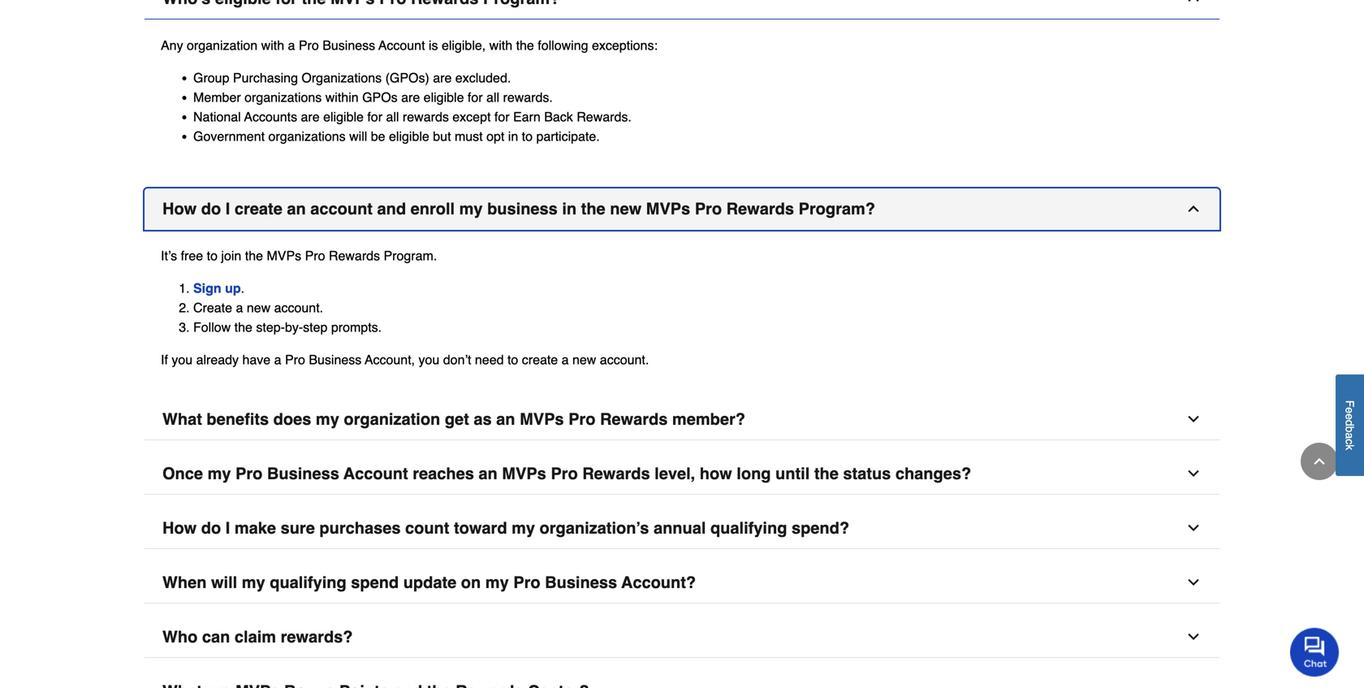 Task type: describe. For each thing, give the bounding box(es) containing it.
and
[[377, 199, 406, 218]]

mvps inside button
[[520, 410, 564, 428]]

b
[[1344, 426, 1357, 433]]

enroll
[[411, 199, 455, 218]]

rewards inside button
[[600, 410, 668, 428]]

claim
[[235, 627, 276, 646]]

be
[[371, 129, 386, 144]]

chevron down image for how do i make sure purchases count toward my organization's annual qualifying spend?
[[1186, 520, 1202, 536]]

any organization with a pro business account is eligible, with the following exceptions:
[[161, 38, 662, 53]]

until
[[776, 464, 810, 483]]

1 horizontal spatial all
[[487, 90, 500, 105]]

0 horizontal spatial all
[[386, 109, 399, 124]]

do for create
[[201, 199, 221, 218]]

get
[[445, 410, 469, 428]]

sure
[[281, 519, 315, 537]]

status
[[844, 464, 892, 483]]

by-
[[285, 320, 303, 335]]

chevron up image for any organization with a pro business account is eligible, with the following exceptions:
[[1186, 0, 1202, 6]]

count
[[405, 519, 450, 537]]

long
[[737, 464, 771, 483]]

what benefits does my organization get as an mvps pro rewards member? button
[[145, 399, 1220, 440]]

an inside once my pro business account reaches an mvps pro rewards level, how long until the status changes? button
[[479, 464, 498, 483]]

if you already have a pro business account, you don't need to create a new account.
[[161, 352, 649, 367]]

need
[[475, 352, 504, 367]]

follow
[[193, 320, 231, 335]]

k
[[1344, 445, 1357, 450]]

update
[[404, 573, 457, 592]]

within
[[326, 90, 359, 105]]

business inside button
[[267, 464, 340, 483]]

qualifying inside button
[[270, 573, 347, 592]]

0 vertical spatial eligible
[[424, 90, 464, 105]]

organizations
[[302, 70, 382, 85]]

rewards.
[[577, 109, 632, 124]]

2 e from the top
[[1344, 414, 1357, 420]]

program?
[[799, 199, 876, 218]]

0 vertical spatial organizations
[[245, 90, 322, 105]]

who
[[162, 627, 198, 646]]

chevron down image for once my pro business account reaches an mvps pro rewards level, how long until the status changes?
[[1186, 465, 1202, 482]]

2 vertical spatial to
[[508, 352, 519, 367]]

is
[[429, 38, 438, 53]]

level,
[[655, 464, 696, 483]]

my down make
[[242, 573, 265, 592]]

earn
[[513, 109, 541, 124]]

business up organizations
[[323, 38, 375, 53]]

0 horizontal spatial for
[[368, 109, 383, 124]]

step-
[[256, 320, 285, 335]]

how
[[700, 464, 733, 483]]

chevron down image for when will my qualifying spend update on my pro business account?
[[1186, 574, 1202, 590]]

but
[[433, 129, 451, 144]]

it's
[[161, 248, 177, 263]]

1 vertical spatial eligible
[[323, 109, 364, 124]]

create
[[193, 300, 232, 315]]

once my pro business account reaches an mvps pro rewards level, how long until the status changes?
[[162, 464, 972, 483]]

excluded.
[[456, 70, 511, 85]]

my right on
[[486, 573, 509, 592]]

annual
[[654, 519, 706, 537]]

gpos
[[362, 90, 398, 105]]

spend
[[351, 573, 399, 592]]

business inside button
[[545, 573, 618, 592]]

national
[[193, 109, 241, 124]]

participate.
[[537, 129, 600, 144]]

1 vertical spatial account.
[[600, 352, 649, 367]]

rewards down 'account'
[[329, 248, 380, 263]]

up
[[225, 281, 241, 296]]

4 chevron down image from the top
[[1186, 683, 1202, 688]]

.
[[241, 281, 245, 296]]

account. inside sign up . create a new account. follow the step-by-step prompts.
[[274, 300, 323, 315]]

a up purchasing
[[288, 38, 295, 53]]

2 vertical spatial eligible
[[389, 129, 430, 144]]

2 horizontal spatial are
[[433, 70, 452, 85]]

any
[[161, 38, 183, 53]]

account,
[[365, 352, 415, 367]]

eligible,
[[442, 38, 486, 53]]

how do i create an account and enroll my business in the new mvps pro rewards program? button
[[145, 188, 1220, 230]]

account?
[[622, 573, 696, 592]]

exceptions:
[[592, 38, 658, 53]]

qualifying inside button
[[711, 519, 788, 537]]

opt
[[487, 129, 505, 144]]

does
[[274, 410, 311, 428]]

program.
[[384, 248, 437, 263]]

chevron up image for it's free to join the mvps pro rewards program.
[[1186, 200, 1202, 217]]

f e e d b a c k
[[1344, 400, 1357, 450]]

sign up link
[[193, 281, 241, 296]]

0 horizontal spatial organization
[[187, 38, 258, 53]]

how do i create an account and enroll my business in the new mvps pro rewards program?
[[162, 199, 876, 218]]

benefits
[[207, 410, 269, 428]]

business
[[488, 199, 558, 218]]

government
[[193, 129, 265, 144]]

chevron down image for who can claim rewards?
[[1186, 629, 1202, 645]]

the right join
[[245, 248, 263, 263]]

rewards
[[403, 109, 449, 124]]

new inside sign up . create a new account. follow the step-by-step prompts.
[[247, 300, 271, 315]]

c
[[1344, 439, 1357, 445]]

account
[[311, 199, 373, 218]]

once
[[162, 464, 203, 483]]

following
[[538, 38, 589, 53]]

business down step
[[309, 352, 362, 367]]

2 vertical spatial new
[[573, 352, 597, 367]]

what benefits does my organization get as an mvps pro rewards member?
[[162, 410, 746, 428]]

toward
[[454, 519, 507, 537]]

already
[[196, 352, 239, 367]]

purchasing
[[233, 70, 298, 85]]



Task type: vqa. For each thing, say whether or not it's contained in the screenshot.
Accounts
yes



Task type: locate. For each thing, give the bounding box(es) containing it.
chevron down image inside once my pro business account reaches an mvps pro rewards level, how long until the status changes? button
[[1186, 465, 1202, 482]]

1 e from the top
[[1344, 407, 1357, 414]]

1 horizontal spatial new
[[573, 352, 597, 367]]

chevron up image inside how do i create an account and enroll my business in the new mvps pro rewards program? button
[[1186, 200, 1202, 217]]

1 vertical spatial organizations
[[269, 129, 346, 144]]

e
[[1344, 407, 1357, 414], [1344, 414, 1357, 420]]

i for make
[[226, 519, 230, 537]]

to
[[522, 129, 533, 144], [207, 248, 218, 263], [508, 352, 519, 367]]

in inside group purchasing organizations (gpos) are excluded. member organizations within gpos are eligible for all rewards. national accounts are eligible for all rewards except for earn back rewards. government organizations will be eligible but must opt in to participate.
[[508, 129, 519, 144]]

2 how from the top
[[162, 519, 197, 537]]

chevron down image inside when will my qualifying spend update on my pro business account? button
[[1186, 574, 1202, 590]]

3 chevron down image from the top
[[1186, 629, 1202, 645]]

group purchasing organizations (gpos) are excluded. member organizations within gpos are eligible for all rewards. national accounts are eligible for all rewards except for earn back rewards. government organizations will be eligible but must opt in to participate.
[[193, 70, 632, 144]]

with up purchasing
[[261, 38, 284, 53]]

1 do from the top
[[201, 199, 221, 218]]

1 vertical spatial to
[[207, 248, 218, 263]]

my right once
[[208, 464, 231, 483]]

1 vertical spatial account
[[344, 464, 408, 483]]

what
[[162, 410, 202, 428]]

0 horizontal spatial with
[[261, 38, 284, 53]]

organizations up the accounts
[[245, 90, 322, 105]]

an
[[287, 199, 306, 218], [497, 410, 516, 428], [479, 464, 498, 483]]

eligible up rewards
[[424, 90, 464, 105]]

f
[[1344, 400, 1357, 407]]

1 vertical spatial do
[[201, 519, 221, 537]]

how up it's
[[162, 199, 197, 218]]

my
[[460, 199, 483, 218], [316, 410, 339, 428], [208, 464, 231, 483], [512, 519, 535, 537], [242, 573, 265, 592], [486, 573, 509, 592]]

i up join
[[226, 199, 230, 218]]

the inside sign up . create a new account. follow the step-by-step prompts.
[[235, 320, 253, 335]]

0 horizontal spatial will
[[211, 573, 237, 592]]

2 do from the top
[[201, 519, 221, 537]]

1 vertical spatial i
[[226, 519, 230, 537]]

2 chevron down image from the top
[[1186, 574, 1202, 590]]

accounts
[[244, 109, 297, 124]]

do inside how do i create an account and enroll my business in the new mvps pro rewards program? button
[[201, 199, 221, 218]]

how down once
[[162, 519, 197, 537]]

1 chevron down image from the top
[[1186, 520, 1202, 536]]

the left step-
[[235, 320, 253, 335]]

will inside group purchasing organizations (gpos) are excluded. member organizations within gpos are eligible for all rewards. national accounts are eligible for all rewards except for earn back rewards. government organizations will be eligible but must opt in to participate.
[[349, 129, 368, 144]]

0 vertical spatial all
[[487, 90, 500, 105]]

(gpos)
[[386, 70, 430, 85]]

can
[[202, 627, 230, 646]]

rewards left program? at the right top
[[727, 199, 795, 218]]

an right as
[[497, 410, 516, 428]]

a down . in the left top of the page
[[236, 300, 243, 315]]

except
[[453, 109, 491, 124]]

when
[[162, 573, 207, 592]]

all down excluded.
[[487, 90, 500, 105]]

member
[[193, 90, 241, 105]]

when will my qualifying spend update on my pro business account? button
[[145, 562, 1220, 603]]

1 vertical spatial qualifying
[[270, 573, 347, 592]]

chevron down image inside who can claim rewards? "button"
[[1186, 629, 1202, 645]]

who can claim rewards?
[[162, 627, 353, 646]]

1 with from the left
[[261, 38, 284, 53]]

scroll to top element
[[1302, 443, 1339, 480]]

chat invite button image
[[1291, 627, 1341, 677]]

do up the free
[[201, 199, 221, 218]]

qualifying up rewards?
[[270, 573, 347, 592]]

0 vertical spatial will
[[349, 129, 368, 144]]

0 horizontal spatial new
[[247, 300, 271, 315]]

1 horizontal spatial you
[[419, 352, 440, 367]]

for
[[468, 90, 483, 105], [368, 109, 383, 124], [495, 109, 510, 124]]

chevron down image inside "how do i make sure purchases count toward my organization's annual qualifying spend?" button
[[1186, 520, 1202, 536]]

0 vertical spatial qualifying
[[711, 519, 788, 537]]

0 vertical spatial chevron up image
[[1186, 0, 1202, 6]]

1 horizontal spatial create
[[522, 352, 558, 367]]

e up b
[[1344, 414, 1357, 420]]

are right the accounts
[[301, 109, 320, 124]]

1 vertical spatial new
[[247, 300, 271, 315]]

0 vertical spatial account.
[[274, 300, 323, 315]]

member?
[[673, 410, 746, 428]]

1 vertical spatial an
[[497, 410, 516, 428]]

it's free to join the mvps pro rewards program.
[[161, 248, 437, 263]]

an left 'account'
[[287, 199, 306, 218]]

0 vertical spatial to
[[522, 129, 533, 144]]

chevron down image for what benefits does my organization get as an mvps pro rewards member?
[[1186, 411, 1202, 427]]

to left join
[[207, 248, 218, 263]]

do
[[201, 199, 221, 218], [201, 519, 221, 537]]

0 vertical spatial how
[[162, 199, 197, 218]]

account left is
[[379, 38, 425, 53]]

1 i from the top
[[226, 199, 230, 218]]

new
[[610, 199, 642, 218], [247, 300, 271, 315], [573, 352, 597, 367]]

eligible
[[424, 90, 464, 105], [323, 109, 364, 124], [389, 129, 430, 144]]

0 vertical spatial chevron down image
[[1186, 520, 1202, 536]]

i for create
[[226, 199, 230, 218]]

1 horizontal spatial will
[[349, 129, 368, 144]]

chevron up image
[[1186, 0, 1202, 6], [1186, 200, 1202, 217]]

with
[[261, 38, 284, 53], [490, 38, 513, 53]]

2 chevron up image from the top
[[1186, 200, 1202, 217]]

mvps
[[646, 199, 691, 218], [267, 248, 302, 263], [520, 410, 564, 428], [502, 464, 547, 483]]

make
[[235, 519, 276, 537]]

2 chevron down image from the top
[[1186, 465, 1202, 482]]

are down the (gpos)
[[401, 90, 420, 105]]

1 chevron up image from the top
[[1186, 0, 1202, 6]]

rewards?
[[281, 627, 353, 646]]

the left following
[[516, 38, 534, 53]]

sign up . create a new account. follow the step-by-step prompts.
[[193, 281, 382, 335]]

eligible down rewards
[[389, 129, 430, 144]]

create
[[235, 199, 283, 218], [522, 352, 558, 367]]

will right "when"
[[211, 573, 237, 592]]

1 vertical spatial create
[[522, 352, 558, 367]]

1 vertical spatial will
[[211, 573, 237, 592]]

1 vertical spatial organization
[[344, 410, 441, 428]]

qualifying down "long"
[[711, 519, 788, 537]]

in right business
[[563, 199, 577, 218]]

a inside sign up . create a new account. follow the step-by-step prompts.
[[236, 300, 243, 315]]

an right the 'reaches'
[[479, 464, 498, 483]]

a right have
[[274, 352, 282, 367]]

pro
[[299, 38, 319, 53], [695, 199, 722, 218], [305, 248, 325, 263], [285, 352, 305, 367], [569, 410, 596, 428], [236, 464, 263, 483], [551, 464, 578, 483], [514, 573, 541, 592]]

don't
[[443, 352, 472, 367]]

all
[[487, 90, 500, 105], [386, 109, 399, 124]]

organizations
[[245, 90, 322, 105], [269, 129, 346, 144]]

will inside button
[[211, 573, 237, 592]]

spend?
[[792, 519, 850, 537]]

my right toward
[[512, 519, 535, 537]]

you right "if"
[[172, 352, 193, 367]]

0 vertical spatial in
[[508, 129, 519, 144]]

free
[[181, 248, 203, 263]]

0 vertical spatial are
[[433, 70, 452, 85]]

rewards
[[727, 199, 795, 218], [329, 248, 380, 263], [600, 410, 668, 428], [583, 464, 650, 483]]

create up join
[[235, 199, 283, 218]]

2 vertical spatial are
[[301, 109, 320, 124]]

1 horizontal spatial are
[[401, 90, 420, 105]]

i
[[226, 199, 230, 218], [226, 519, 230, 537]]

0 horizontal spatial qualifying
[[270, 573, 347, 592]]

once my pro business account reaches an mvps pro rewards level, how long until the status changes? button
[[145, 453, 1220, 495]]

new inside button
[[610, 199, 642, 218]]

1 vertical spatial are
[[401, 90, 420, 105]]

2 horizontal spatial to
[[522, 129, 533, 144]]

in inside button
[[563, 199, 577, 218]]

have
[[243, 352, 271, 367]]

in right opt
[[508, 129, 519, 144]]

a right need
[[562, 352, 569, 367]]

chevron down image
[[1186, 520, 1202, 536], [1186, 574, 1202, 590]]

1 vertical spatial all
[[386, 109, 399, 124]]

1 horizontal spatial organization
[[344, 410, 441, 428]]

do for make
[[201, 519, 221, 537]]

you left don't
[[419, 352, 440, 367]]

a
[[288, 38, 295, 53], [236, 300, 243, 315], [274, 352, 282, 367], [562, 352, 569, 367], [1344, 433, 1357, 439]]

organization inside what benefits does my organization get as an mvps pro rewards member? button
[[344, 410, 441, 428]]

2 horizontal spatial new
[[610, 199, 642, 218]]

1 vertical spatial chevron up image
[[1186, 200, 1202, 217]]

account inside button
[[344, 464, 408, 483]]

a up k in the right of the page
[[1344, 433, 1357, 439]]

reaches
[[413, 464, 474, 483]]

0 horizontal spatial you
[[172, 352, 193, 367]]

organization
[[187, 38, 258, 53], [344, 410, 441, 428]]

as
[[474, 410, 492, 428]]

1 horizontal spatial qualifying
[[711, 519, 788, 537]]

organization up group
[[187, 38, 258, 53]]

organizations down the accounts
[[269, 129, 346, 144]]

2 vertical spatial an
[[479, 464, 498, 483]]

you
[[172, 352, 193, 367], [419, 352, 440, 367]]

to down the 'earn'
[[522, 129, 533, 144]]

eligible down within on the top left of page
[[323, 109, 364, 124]]

2 you from the left
[[419, 352, 440, 367]]

an inside what benefits does my organization get as an mvps pro rewards member? button
[[497, 410, 516, 428]]

do inside "how do i make sure purchases count toward my organization's annual qualifying spend?" button
[[201, 519, 221, 537]]

my right does on the bottom left of page
[[316, 410, 339, 428]]

how do i make sure purchases count toward my organization's annual qualifying spend? button
[[145, 508, 1220, 549]]

a inside f e e d b a c k button
[[1344, 433, 1357, 439]]

how for how do i make sure purchases count toward my organization's annual qualifying spend?
[[162, 519, 197, 537]]

prompts.
[[331, 320, 382, 335]]

how for how do i create an account and enroll my business in the new mvps pro rewards program?
[[162, 199, 197, 218]]

1 horizontal spatial account.
[[600, 352, 649, 367]]

group
[[193, 70, 230, 85]]

changes?
[[896, 464, 972, 483]]

0 vertical spatial new
[[610, 199, 642, 218]]

1 horizontal spatial with
[[490, 38, 513, 53]]

i left make
[[226, 519, 230, 537]]

the right business
[[581, 199, 606, 218]]

must
[[455, 129, 483, 144]]

e up the d
[[1344, 407, 1357, 414]]

for up be
[[368, 109, 383, 124]]

for up except
[[468, 90, 483, 105]]

my right enroll
[[460, 199, 483, 218]]

1 horizontal spatial in
[[563, 199, 577, 218]]

1 vertical spatial in
[[563, 199, 577, 218]]

0 vertical spatial account
[[379, 38, 425, 53]]

organization's
[[540, 519, 649, 537]]

0 vertical spatial i
[[226, 199, 230, 218]]

1 vertical spatial how
[[162, 519, 197, 537]]

with up excluded.
[[490, 38, 513, 53]]

create right need
[[522, 352, 558, 367]]

the right until
[[815, 464, 839, 483]]

organization down account, at the bottom left
[[344, 410, 441, 428]]

business
[[323, 38, 375, 53], [309, 352, 362, 367], [267, 464, 340, 483], [545, 573, 618, 592]]

rewards up the level,
[[600, 410, 668, 428]]

0 vertical spatial organization
[[187, 38, 258, 53]]

1 horizontal spatial to
[[508, 352, 519, 367]]

are
[[433, 70, 452, 85], [401, 90, 420, 105], [301, 109, 320, 124]]

1 vertical spatial chevron down image
[[1186, 574, 1202, 590]]

chevron down image inside what benefits does my organization get as an mvps pro rewards member? button
[[1186, 411, 1202, 427]]

the
[[516, 38, 534, 53], [581, 199, 606, 218], [245, 248, 263, 263], [235, 320, 253, 335], [815, 464, 839, 483]]

2 i from the top
[[226, 519, 230, 537]]

1 horizontal spatial for
[[468, 90, 483, 105]]

when will my qualifying spend update on my pro business account?
[[162, 573, 696, 592]]

do left make
[[201, 519, 221, 537]]

all down the "gpos"
[[386, 109, 399, 124]]

an inside how do i create an account and enroll my business in the new mvps pro rewards program? button
[[287, 199, 306, 218]]

1 you from the left
[[172, 352, 193, 367]]

1 chevron down image from the top
[[1186, 411, 1202, 427]]

0 horizontal spatial in
[[508, 129, 519, 144]]

account.
[[274, 300, 323, 315], [600, 352, 649, 367]]

who can claim rewards? button
[[145, 616, 1220, 658]]

qualifying
[[711, 519, 788, 537], [270, 573, 347, 592]]

0 vertical spatial an
[[287, 199, 306, 218]]

chevron down image
[[1186, 411, 1202, 427], [1186, 465, 1202, 482], [1186, 629, 1202, 645], [1186, 683, 1202, 688]]

business down organization's
[[545, 573, 618, 592]]

step
[[303, 320, 328, 335]]

create inside how do i create an account and enroll my business in the new mvps pro rewards program? button
[[235, 199, 283, 218]]

f e e d b a c k button
[[1337, 375, 1365, 476]]

0 vertical spatial create
[[235, 199, 283, 218]]

account
[[379, 38, 425, 53], [344, 464, 408, 483]]

will
[[349, 129, 368, 144], [211, 573, 237, 592]]

0 horizontal spatial are
[[301, 109, 320, 124]]

are down is
[[433, 70, 452, 85]]

rewards.
[[503, 90, 553, 105]]

0 vertical spatial do
[[201, 199, 221, 218]]

rewards up organization's
[[583, 464, 650, 483]]

1 how from the top
[[162, 199, 197, 218]]

join
[[221, 248, 242, 263]]

will left be
[[349, 129, 368, 144]]

0 horizontal spatial account.
[[274, 300, 323, 315]]

0 horizontal spatial create
[[235, 199, 283, 218]]

to right need
[[508, 352, 519, 367]]

0 horizontal spatial to
[[207, 248, 218, 263]]

to inside group purchasing organizations (gpos) are excluded. member organizations within gpos are eligible for all rewards. national accounts are eligible for all rewards except for earn back rewards. government organizations will be eligible but must opt in to participate.
[[522, 129, 533, 144]]

2 with from the left
[[490, 38, 513, 53]]

2 horizontal spatial for
[[495, 109, 510, 124]]

sign
[[193, 281, 222, 296]]

purchases
[[320, 519, 401, 537]]

for up opt
[[495, 109, 510, 124]]

account up purchases
[[344, 464, 408, 483]]

if
[[161, 352, 168, 367]]

business up sure
[[267, 464, 340, 483]]

d
[[1344, 420, 1357, 426]]

chevron up image
[[1312, 453, 1328, 470]]



